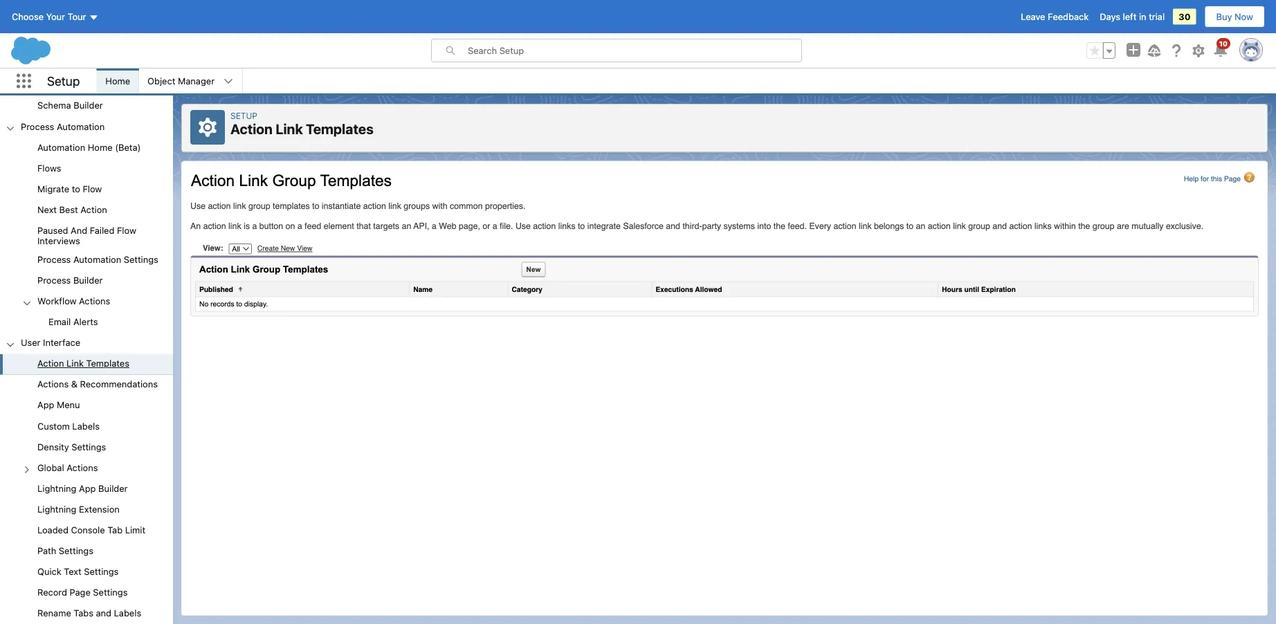 Task type: vqa. For each thing, say whether or not it's contained in the screenshot.
'Process' within the Process Automation "link"
yes



Task type: describe. For each thing, give the bounding box(es) containing it.
10 button
[[1212, 38, 1230, 59]]

automation home (beta)
[[37, 142, 141, 152]]

record page settings
[[37, 587, 128, 598]]

setup for setup
[[47, 74, 80, 88]]

user interface
[[21, 337, 80, 348]]

interviews
[[37, 235, 80, 246]]

settings for text
[[84, 566, 119, 577]]

recommendations
[[80, 379, 158, 389]]

actions for global
[[67, 462, 98, 473]]

process builder link
[[37, 275, 103, 287]]

object manager
[[147, 76, 215, 86]]

migrate
[[37, 183, 69, 194]]

setup link
[[230, 111, 257, 120]]

builder for schema builder
[[74, 100, 103, 111]]

loaded console tab limit link
[[37, 525, 145, 537]]

setup for setup action link templates
[[230, 111, 257, 120]]

global actions
[[37, 462, 98, 473]]

10
[[1219, 39, 1228, 47]]

loaded console tab limit
[[37, 525, 145, 535]]

process automation tree item
[[0, 117, 173, 333]]

path settings
[[37, 546, 93, 556]]

path settings link
[[37, 546, 93, 558]]

limit
[[125, 525, 145, 535]]

next best action
[[37, 204, 107, 215]]

trial
[[1149, 11, 1165, 22]]

record
[[37, 587, 67, 598]]

page
[[70, 587, 91, 598]]

migrate to flow link
[[37, 183, 102, 196]]

text
[[64, 566, 81, 577]]

and
[[96, 608, 111, 618]]

process automation link
[[21, 121, 105, 133]]

action link templates link
[[37, 358, 129, 371]]

tab
[[107, 525, 123, 535]]

object manager link
[[139, 69, 223, 93]]

days
[[1100, 11, 1120, 22]]

schema builder group
[[0, 54, 173, 117]]

action link templates
[[37, 358, 129, 369]]

action inside tree item
[[37, 358, 64, 369]]

actions & recommendations
[[37, 379, 158, 389]]

process for process automation
[[21, 121, 54, 131]]

days left in trial
[[1100, 11, 1165, 22]]

rename tabs and labels
[[37, 608, 141, 618]]

menu
[[57, 400, 80, 410]]

labels inside "link"
[[72, 421, 100, 431]]

&
[[71, 379, 78, 389]]

0 vertical spatial group
[[1087, 42, 1116, 59]]

flow inside migrate to flow link
[[83, 183, 102, 194]]

actions & recommendations link
[[37, 379, 158, 392]]

process for process builder
[[37, 275, 71, 285]]

next
[[37, 204, 57, 215]]

1 vertical spatial labels
[[114, 608, 141, 618]]

quick text settings link
[[37, 566, 119, 579]]

30
[[1179, 11, 1191, 22]]

process automation settings
[[37, 254, 158, 264]]

paused and failed flow interviews
[[37, 225, 136, 246]]

choose
[[12, 11, 44, 22]]

buy
[[1216, 11, 1232, 22]]

workflow actions link
[[37, 296, 110, 308]]

leave feedback link
[[1021, 11, 1089, 22]]

link inside setup action link templates
[[276, 121, 303, 137]]

builder for process builder
[[73, 275, 103, 285]]

user
[[21, 337, 40, 348]]

lightning for lightning extension
[[37, 504, 76, 514]]

setup action link templates
[[230, 111, 374, 137]]

user interface tree item
[[0, 333, 173, 624]]

process builder
[[37, 275, 103, 285]]

paused and failed flow interviews link
[[37, 225, 173, 246]]

automation for process automation
[[57, 121, 105, 131]]

record page settings link
[[37, 587, 128, 600]]

buy now button
[[1205, 6, 1265, 28]]

custom labels
[[37, 421, 100, 431]]

process automation settings link
[[37, 254, 158, 267]]

rename
[[37, 608, 71, 618]]

workflow actions tree item
[[0, 292, 173, 333]]

action inside the "process automation" 'tree item'
[[81, 204, 107, 215]]

paused
[[37, 225, 68, 235]]

action inside setup action link templates
[[230, 121, 273, 137]]

next best action link
[[37, 204, 107, 217]]

rename tabs and labels link
[[37, 608, 141, 620]]

flow inside paused and failed flow interviews
[[117, 225, 136, 235]]

home inside group
[[88, 142, 113, 152]]

0 vertical spatial home
[[105, 76, 130, 86]]

flows link
[[37, 163, 61, 175]]

loaded
[[37, 525, 68, 535]]

workflow
[[37, 296, 76, 306]]

and
[[71, 225, 87, 235]]

alerts
[[73, 317, 98, 327]]

now
[[1235, 11, 1253, 22]]

app menu
[[37, 400, 80, 410]]

global actions link
[[37, 462, 98, 475]]

user interface link
[[21, 337, 80, 350]]

density settings
[[37, 441, 106, 452]]

choose your tour button
[[11, 6, 99, 28]]



Task type: locate. For each thing, give the bounding box(es) containing it.
schema builder
[[37, 100, 103, 111]]

app up lightning extension
[[79, 483, 96, 493]]

lightning down global
[[37, 483, 76, 493]]

actions inside the "process automation" 'tree item'
[[79, 296, 110, 306]]

automation home (beta) link
[[37, 142, 141, 154]]

1 vertical spatial setup
[[230, 111, 257, 120]]

group
[[1087, 42, 1116, 59], [0, 138, 173, 333], [0, 354, 173, 624]]

(beta)
[[115, 142, 141, 152]]

labels up density settings
[[72, 421, 100, 431]]

choose your tour
[[12, 11, 86, 22]]

lightning extension
[[37, 504, 120, 514]]

0 vertical spatial action
[[230, 121, 273, 137]]

settings down "custom labels" "link"
[[71, 441, 106, 452]]

lightning extension link
[[37, 504, 120, 516]]

process down schema
[[21, 121, 54, 131]]

templates
[[306, 121, 374, 137], [86, 358, 129, 369]]

group for process automation
[[0, 138, 173, 333]]

settings for automation
[[124, 254, 158, 264]]

1 horizontal spatial flow
[[117, 225, 136, 235]]

setup
[[47, 74, 80, 88], [230, 111, 257, 120]]

tabs
[[74, 608, 93, 618]]

app
[[37, 400, 54, 410], [79, 483, 96, 493]]

actions & recommendations tree item
[[0, 375, 173, 396]]

1 vertical spatial actions
[[37, 379, 69, 389]]

workflow actions
[[37, 296, 110, 306]]

to
[[72, 183, 80, 194]]

custom labels link
[[37, 421, 100, 433]]

left
[[1123, 11, 1137, 22]]

templates inside setup action link templates
[[306, 121, 374, 137]]

setup inside setup action link templates
[[230, 111, 257, 120]]

process inside "link"
[[21, 121, 54, 131]]

picklist value sets image
[[0, 75, 173, 96]]

actions up the alerts
[[79, 296, 110, 306]]

settings up quick text settings
[[59, 546, 93, 556]]

builder inside process builder link
[[73, 275, 103, 285]]

0 vertical spatial builder
[[74, 100, 103, 111]]

2 lightning from the top
[[37, 504, 76, 514]]

1 horizontal spatial templates
[[306, 121, 374, 137]]

settings for page
[[93, 587, 128, 598]]

settings down paused and failed flow interviews link
[[124, 254, 158, 264]]

2 vertical spatial builder
[[98, 483, 128, 493]]

builder up extension on the bottom of page
[[98, 483, 128, 493]]

link
[[276, 121, 303, 137], [67, 358, 84, 369]]

lightning app builder
[[37, 483, 128, 493]]

lightning
[[37, 483, 76, 493], [37, 504, 76, 514]]

action up "failed"
[[81, 204, 107, 215]]

action down user interface link
[[37, 358, 64, 369]]

2 vertical spatial action
[[37, 358, 64, 369]]

Search Setup text field
[[468, 39, 801, 62]]

automation down "schema builder" link on the left top of page
[[57, 121, 105, 131]]

1 vertical spatial flow
[[117, 225, 136, 235]]

global
[[37, 462, 64, 473]]

process for process automation settings
[[37, 254, 71, 264]]

1 horizontal spatial action
[[81, 204, 107, 215]]

flow right "failed"
[[117, 225, 136, 235]]

0 vertical spatial app
[[37, 400, 54, 410]]

settings up "and"
[[93, 587, 128, 598]]

2 vertical spatial actions
[[67, 462, 98, 473]]

settings up record page settings
[[84, 566, 119, 577]]

1 vertical spatial group
[[0, 138, 173, 333]]

actions left &
[[37, 379, 69, 389]]

2 vertical spatial automation
[[73, 254, 121, 264]]

0 horizontal spatial labels
[[72, 421, 100, 431]]

process automation
[[21, 121, 105, 131]]

quick text settings
[[37, 566, 119, 577]]

app up custom
[[37, 400, 54, 410]]

group for user interface
[[0, 354, 173, 624]]

process up the workflow
[[37, 275, 71, 285]]

1 vertical spatial action
[[81, 204, 107, 215]]

1 horizontal spatial link
[[276, 121, 303, 137]]

custom
[[37, 421, 70, 431]]

0 horizontal spatial setup
[[47, 74, 80, 88]]

density settings link
[[37, 441, 106, 454]]

0 vertical spatial setup
[[47, 74, 80, 88]]

group containing action link templates
[[0, 354, 173, 624]]

0 horizontal spatial templates
[[86, 358, 129, 369]]

0 vertical spatial process
[[21, 121, 54, 131]]

actions for workflow
[[79, 296, 110, 306]]

templates inside tree item
[[86, 358, 129, 369]]

0 vertical spatial link
[[276, 121, 303, 137]]

2 vertical spatial group
[[0, 354, 173, 624]]

1 vertical spatial home
[[88, 142, 113, 152]]

migrate to flow
[[37, 183, 102, 194]]

density
[[37, 441, 69, 452]]

home left object
[[105, 76, 130, 86]]

app menu link
[[37, 400, 80, 412]]

actions
[[79, 296, 110, 306], [37, 379, 69, 389], [67, 462, 98, 473]]

process down interviews
[[37, 254, 71, 264]]

flow
[[83, 183, 102, 194], [117, 225, 136, 235]]

settings
[[124, 254, 158, 264], [71, 441, 106, 452], [59, 546, 93, 556], [84, 566, 119, 577], [93, 587, 128, 598]]

1 vertical spatial process
[[37, 254, 71, 264]]

0 horizontal spatial action
[[37, 358, 64, 369]]

console
[[71, 525, 105, 535]]

your
[[46, 11, 65, 22]]

home
[[105, 76, 130, 86], [88, 142, 113, 152]]

1 vertical spatial lightning
[[37, 504, 76, 514]]

0 vertical spatial templates
[[306, 121, 374, 137]]

object
[[147, 76, 175, 86]]

action
[[230, 121, 273, 137], [81, 204, 107, 215], [37, 358, 64, 369]]

0 vertical spatial labels
[[72, 421, 100, 431]]

1 vertical spatial link
[[67, 358, 84, 369]]

1 lightning from the top
[[37, 483, 76, 493]]

builder
[[74, 100, 103, 111], [73, 275, 103, 285], [98, 483, 128, 493]]

lightning app builder link
[[37, 483, 128, 496]]

automation down 'process automation' "link"
[[37, 142, 85, 152]]

1 horizontal spatial labels
[[114, 608, 141, 618]]

failed
[[90, 225, 114, 235]]

1 vertical spatial builder
[[73, 275, 103, 285]]

0 horizontal spatial link
[[67, 358, 84, 369]]

lightning for lightning app builder
[[37, 483, 76, 493]]

0 vertical spatial lightning
[[37, 483, 76, 493]]

automation for process automation settings
[[73, 254, 121, 264]]

schema builder link
[[37, 100, 103, 113]]

0 horizontal spatial flow
[[83, 183, 102, 194]]

builder down picklist value sets image
[[74, 100, 103, 111]]

manager
[[178, 76, 215, 86]]

feedback
[[1048, 11, 1089, 22]]

flows
[[37, 163, 61, 173]]

2 vertical spatial process
[[37, 275, 71, 285]]

automation
[[57, 121, 105, 131], [37, 142, 85, 152], [73, 254, 121, 264]]

builder inside "schema builder" link
[[74, 100, 103, 111]]

buy now
[[1216, 11, 1253, 22]]

settings inside the "process automation" 'tree item'
[[124, 254, 158, 264]]

email alerts link
[[48, 317, 98, 329]]

0 vertical spatial actions
[[79, 296, 110, 306]]

action down setup link at top left
[[230, 121, 273, 137]]

labels right "and"
[[114, 608, 141, 618]]

home link
[[97, 69, 138, 93]]

email
[[48, 317, 71, 327]]

1 vertical spatial templates
[[86, 358, 129, 369]]

1 vertical spatial automation
[[37, 142, 85, 152]]

builder inside lightning app builder link
[[98, 483, 128, 493]]

actions up lightning app builder on the bottom of page
[[67, 462, 98, 473]]

best
[[59, 204, 78, 215]]

extension
[[79, 504, 120, 514]]

path
[[37, 546, 56, 556]]

automation inside "link"
[[57, 121, 105, 131]]

flow right to
[[83, 183, 102, 194]]

home left (beta)
[[88, 142, 113, 152]]

leave
[[1021, 11, 1045, 22]]

0 vertical spatial automation
[[57, 121, 105, 131]]

0 vertical spatial flow
[[83, 183, 102, 194]]

0 horizontal spatial app
[[37, 400, 54, 410]]

lightning up loaded
[[37, 504, 76, 514]]

1 vertical spatial app
[[79, 483, 96, 493]]

1 horizontal spatial setup
[[230, 111, 257, 120]]

leave feedback
[[1021, 11, 1089, 22]]

quick
[[37, 566, 61, 577]]

action link templates tree item
[[0, 354, 173, 375]]

builder down process automation settings link
[[73, 275, 103, 285]]

1 horizontal spatial app
[[79, 483, 96, 493]]

automation down paused and failed flow interviews link
[[73, 254, 121, 264]]

link inside action link templates link
[[67, 358, 84, 369]]

email alerts
[[48, 317, 98, 327]]

group containing automation home (beta)
[[0, 138, 173, 333]]

tour
[[68, 11, 86, 22]]

in
[[1139, 11, 1146, 22]]

2 horizontal spatial action
[[230, 121, 273, 137]]



